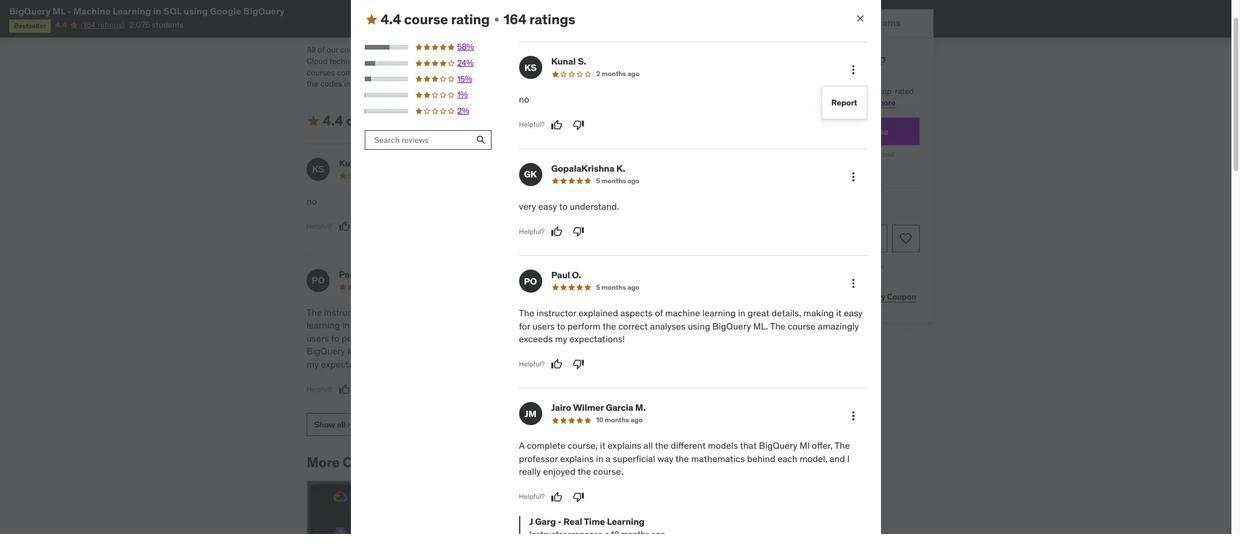 Task type: vqa. For each thing, say whether or not it's contained in the screenshot.
the "Plan."
yes



Task type: describe. For each thing, give the bounding box(es) containing it.
show all reviews
[[314, 419, 376, 430]]

a technology
[[453, 67, 499, 78]]

perform for mark review by gopalakrishna k. as helpful icon
[[568, 320, 601, 332]]

understand. inside all of our courses are made keeping in mind the real-time implementation of big data, machine learning and cloud technologies in live projects. we make courses which majorly consist of hands-on & practicals. all our courses contain a detailed knowledge of a technology from scratch to advance level. course's lectures explain the codes in such a way that even a non-technical person can understand.
[[530, 78, 573, 89]]

1 vertical spatial 164
[[446, 112, 469, 130]]

reviews
[[347, 419, 376, 430]]

that for mark review by gopalakrishna k. as helpful icon
[[740, 440, 757, 452]]

5 for understand.
[[596, 176, 600, 185]]

even
[[410, 78, 427, 89]]

ago for very easy to understand.
[[628, 176, 640, 185]]

4.4 for no
[[381, 10, 401, 28]]

mark review by jairo wilmer garcia m. as unhelpful image for mark review by jairo wilmer garcia m. as helpful icon
[[572, 384, 583, 395]]

1 vertical spatial all
[[675, 56, 684, 66]]

the instructor explained aspects of machine learning in great details, making it easy for users to perform the correct analyses using bigquery ml. the course amazingly exceeds my expectations! for mark review by gopalakrishna k. as helpful image
[[307, 307, 489, 370]]

students
[[152, 20, 184, 30]]

projects.
[[403, 56, 435, 66]]

rating for no
[[451, 10, 490, 28]]

this
[[767, 86, 780, 96]]

details, for mark review by gopalakrishna k. as helpful icon
[[772, 307, 801, 319]]

mathematics for mark review by jairo wilmer garcia m. as helpful icon's mark review by jairo wilmer garcia m. as unhelpful icon
[[649, 332, 702, 344]]

0 horizontal spatial paul
[[339, 269, 358, 280]]

exceeds for mark review by jairo wilmer garcia m. as helpful image
[[519, 333, 553, 345]]

58%
[[457, 42, 474, 52]]

no for mark review by gopalakrishna k. as helpful icon
[[519, 94, 529, 105]]

my for mark review by jairo wilmer garcia m. as helpful image
[[555, 333, 567, 345]]

58% button
[[365, 42, 492, 53]]

perform for mark review by gopalakrishna k. as helpful image
[[342, 332, 375, 344]]

0 vertical spatial garg
[[426, 454, 457, 471]]

7
[[399, 21, 403, 31]]

superficial for mark review by jairo wilmer garcia m. as helpful icon's mark review by jairo wilmer garcia m. as unhelpful icon
[[570, 332, 613, 344]]

0 vertical spatial 10 months ago
[[595, 282, 641, 291]]

understand. for mark review by gopalakrishna k. as helpful image's mark review by gopalakrishna k. as unhelpful icon
[[568, 195, 618, 207]]

users for mark review by gopalakrishna k. as helpful image
[[307, 332, 329, 344]]

course. for mark review by jairo wilmer garcia m. as helpful image mark review by jairo wilmer garcia m. as unhelpful icon
[[593, 466, 623, 477]]

details, for mark review by gopalakrishna k. as helpful image
[[376, 320, 405, 331]]

course. for mark review by jairo wilmer garcia m. as helpful icon's mark review by jairo wilmer garcia m. as unhelpful icon
[[518, 358, 548, 370]]

correct for mark review by gopalakrishna k. as helpful icon
[[619, 320, 648, 332]]

1 vertical spatial jairo
[[551, 402, 571, 414]]

teams tab list
[[738, 9, 934, 38]]

2 horizontal spatial for
[[858, 126, 870, 137]]

1 vertical spatial kunal
[[339, 157, 363, 169]]

instructor for mark review by gopalakrishna k. as helpful image
[[324, 307, 364, 318]]

full
[[805, 276, 816, 285]]

0 vertical spatial kunal
[[551, 56, 576, 67]]

and inside all of our courses are made keeping in mind the real-time implementation of big data, machine learning and cloud technologies in live projects. we make courses which majorly consist of hands-on & practicals. all our courses contain a detailed knowledge of a technology from scratch to advance level. course's lectures explain the codes in such a way that even a non-technical person can understand.
[[684, 45, 697, 55]]

learn more link
[[854, 97, 896, 108]]

that for mark review by gopalakrishna k. as helpful image
[[550, 320, 566, 331]]

1 vertical spatial j
[[529, 516, 533, 527]]

1 horizontal spatial 164
[[504, 10, 527, 28]]

majorly
[[525, 56, 551, 66]]

rating for gk
[[393, 112, 432, 130]]

behind for mark review by jairo wilmer garcia m. as helpful image mark review by jairo wilmer garcia m. as unhelpful icon
[[747, 453, 776, 464]]

0 vertical spatial time
[[500, 454, 532, 471]]

1 vertical spatial jm
[[525, 408, 536, 420]]

2 months ago
[[596, 69, 640, 78]]

0 horizontal spatial s.
[[365, 157, 374, 169]]

15% button
[[365, 74, 492, 85]]

aspects for mark review by gopalakrishna k. as helpful image
[[408, 307, 440, 318]]

behind for mark review by jairo wilmer garcia m. as helpful icon's mark review by jairo wilmer garcia m. as unhelpful icon
[[518, 345, 546, 357]]

professor for mark review by jairo wilmer garcia m. as helpful icon's mark review by jairo wilmer garcia m. as unhelpful icon
[[662, 320, 701, 331]]

more courses by j garg - real time learning
[[307, 454, 591, 471]]

very for mark review by gopalakrishna k. as helpful image
[[518, 195, 535, 207]]

1 vertical spatial 164 ratings
[[446, 112, 518, 130]]

plan
[[837, 126, 856, 137]]

get this course, plus 11,000+ of our top-rated courses, with personal plan.
[[752, 86, 914, 108]]

0 horizontal spatial paul o.
[[339, 269, 369, 280]]

ago for no
[[628, 69, 640, 78]]

0 vertical spatial mark review by paul o. as helpful image
[[551, 359, 563, 370]]

plus
[[810, 86, 825, 96]]

1 vertical spatial 10
[[596, 416, 603, 424]]

way inside all of our courses are made keeping in mind the real-time implementation of big data, machine learning and cloud technologies in live projects. we make courses which majorly consist of hands-on & practicals. all our courses contain a detailed knowledge of a technology from scratch to advance level. course's lectures explain the codes in such a way that even a non-technical person can understand.
[[378, 78, 392, 89]]

enjoyed for mark review by jairo wilmer garcia m. as helpful image mark review by jairo wilmer garcia m. as unhelpful icon
[[543, 466, 576, 477]]

report
[[832, 97, 857, 108]]

1 horizontal spatial o.
[[572, 269, 581, 281]]

Search reviews text field
[[365, 131, 472, 150]]

0 vertical spatial kunal s.
[[551, 56, 586, 67]]

i for mark review by jairo wilmer garcia m. as helpful image mark review by jairo wilmer garcia m. as unhelpful icon
[[847, 453, 850, 464]]

money-
[[812, 262, 835, 270]]

after
[[867, 150, 882, 159]]

free
[[872, 126, 889, 137]]

starting at $16.58 per month after trial cancel anytime
[[777, 150, 895, 173]]

bigquery ml - machine learning in sql using google bigquery
[[9, 5, 285, 17]]

1 vertical spatial ratings
[[472, 112, 518, 130]]

j garg - real time learning
[[529, 516, 645, 527]]

more
[[307, 454, 340, 471]]

course's
[[612, 67, 643, 78]]

(164 ratings)
[[81, 20, 125, 30]]

very easy to understand. for mark review by gopalakrishna k. as helpful icon's mark review by gopalakrishna k. as unhelpful icon
[[519, 201, 619, 212]]

0 horizontal spatial xsmall image
[[380, 5, 390, 16]]

report button
[[832, 91, 857, 114]]

0 horizontal spatial o.
[[360, 269, 369, 280]]

no for mark review by gopalakrishna k. as helpful image
[[307, 195, 317, 207]]

sql
[[163, 5, 181, 17]]

correct for mark review by gopalakrishna k. as helpful image
[[393, 332, 422, 344]]

subscribe to udemy's top courses
[[752, 52, 886, 81]]

non-
[[435, 78, 453, 89]]

amazingly for mark review by gopalakrishna k. as helpful icon's mark review by gopalakrishna k. as unhelpful icon
[[818, 320, 859, 332]]

49,496
[[399, 5, 425, 15]]

that inside all of our courses are made keeping in mind the real-time implementation of big data, machine learning and cloud technologies in live projects. we make courses which majorly consist of hands-on & practicals. all our courses contain a detailed knowledge of a technology from scratch to advance level. course's lectures explain the codes in such a way that even a non-technical person can understand.
[[393, 78, 408, 89]]

back
[[835, 262, 851, 270]]

the instructor explained aspects of machine learning in great details, making it easy for users to perform the correct analyses using bigquery ml. the course amazingly exceeds my expectations! for mark review by gopalakrishna k. as helpful icon
[[519, 307, 863, 345]]

time
[[498, 45, 514, 55]]

courses down real-
[[472, 56, 500, 66]]

mark review by jairo wilmer garcia m. as helpful image
[[551, 491, 563, 503]]

try personal plan for free
[[783, 126, 889, 137]]

person
[[488, 78, 513, 89]]

data,
[[598, 45, 616, 55]]

made
[[384, 45, 404, 55]]

submit search image
[[476, 135, 487, 146]]

additional actions for review by gopalakrishna k. image
[[846, 170, 860, 184]]

49,496 students
[[399, 5, 459, 15]]

0 vertical spatial jairo
[[550, 269, 570, 280]]

0 vertical spatial ratings
[[530, 10, 576, 28]]

1 horizontal spatial ks
[[524, 62, 537, 73]]

to inside subscribe to udemy's top courses
[[807, 52, 818, 66]]

consist
[[553, 56, 579, 66]]

1 horizontal spatial time
[[584, 516, 605, 527]]

&
[[629, 56, 634, 66]]

0 vertical spatial jm
[[523, 275, 535, 286]]

great for mark review by gopalakrishna k. as helpful image
[[352, 320, 374, 331]]

a for mark review by jairo wilmer garcia m. as helpful image
[[519, 440, 525, 452]]

top-
[[880, 86, 895, 96]]

codes
[[320, 78, 342, 89]]

learning inside all of our courses are made keeping in mind the real-time implementation of big data, machine learning and cloud technologies in live projects. we make courses which majorly consist of hands-on & practicals. all our courses contain a detailed knowledge of a technology from scratch to advance level. course's lectures explain the codes in such a way that even a non-technical person can understand.
[[650, 45, 682, 55]]

show all reviews button
[[307, 413, 384, 436]]

mark review by paul o. as unhelpful image
[[573, 359, 585, 370]]

apply
[[864, 292, 886, 302]]

aspects for mark review by gopalakrishna k. as helpful icon
[[620, 307, 653, 319]]

1 horizontal spatial paul
[[551, 269, 570, 281]]

11,000+
[[827, 86, 856, 96]]

courses for more
[[343, 454, 396, 471]]

try personal plan for free link
[[752, 118, 920, 146]]

show
[[314, 419, 335, 430]]

1 vertical spatial ks
[[312, 163, 324, 175]]

mark review by gopalakrishna k. as helpful image
[[551, 226, 563, 238]]

can
[[515, 78, 528, 89]]

0 horizontal spatial po
[[312, 275, 325, 286]]

guarantee
[[852, 262, 885, 270]]

1 vertical spatial real
[[564, 516, 582, 527]]

2
[[596, 69, 600, 78]]

by
[[399, 454, 414, 471]]

scratch
[[520, 67, 548, 78]]

all for mark review by jairo wilmer garcia m. as helpful image
[[644, 440, 653, 452]]

0 vertical spatial all
[[307, 45, 316, 55]]

2,075 students
[[129, 20, 184, 30]]

at
[[803, 150, 809, 159]]

1 horizontal spatial xsmall image
[[492, 15, 501, 24]]

4.4 course rating for gk
[[323, 112, 432, 130]]

explain
[[676, 67, 702, 78]]

additional actions for review by jairo wilmer garcia m. image
[[846, 409, 860, 423]]

courses up 'technologies'
[[340, 45, 369, 55]]

hands-
[[590, 56, 617, 66]]

different for mark review by jairo wilmer garcia m. as helpful image mark review by jairo wilmer garcia m. as unhelpful icon
[[671, 440, 706, 452]]

teams button
[[841, 9, 934, 37]]

analyses for mark review by gopalakrishna k. as helpful icon
[[650, 320, 686, 332]]

practicals.
[[636, 56, 673, 66]]

explained for mark review by gopalakrishna k. as helpful image
[[366, 307, 406, 318]]

model, for mark review by jairo wilmer garcia m. as helpful icon's mark review by jairo wilmer garcia m. as unhelpful icon
[[570, 345, 598, 357]]

0 vertical spatial jairo wilmer garcia m.
[[550, 269, 644, 280]]

day
[[798, 262, 810, 270]]

ago for a complete course, it explains all the different models that bigquery ml offer, the professor explains in a superficial way the mathematics behind each model, and i really enjoyed the course.
[[631, 416, 643, 424]]

0 horizontal spatial real
[[469, 454, 497, 471]]

1 horizontal spatial po
[[524, 275, 537, 287]]

lifetime
[[818, 276, 843, 285]]

a complete course, it explains all the different models that bigquery ml offer, the professor explains in a superficial way the mathematics behind each model, and i really enjoyed the course. for mark review by jairo wilmer garcia m. as helpful icon's mark review by jairo wilmer garcia m. as unhelpful icon
[[518, 307, 704, 370]]

medium image for gk
[[307, 114, 320, 128]]

0 horizontal spatial j
[[417, 454, 423, 471]]

knowledge of
[[403, 67, 451, 78]]

1%
[[457, 89, 468, 100]]

0 horizontal spatial 4.4
[[55, 20, 67, 30]]

machine inside all of our courses are made keeping in mind the real-time implementation of big data, machine learning and cloud technologies in live projects. we make courses which majorly consist of hands-on & practicals. all our courses contain a detailed knowledge of a technology from scratch to advance level. course's lectures explain the codes in such a way that even a non-technical person can understand.
[[618, 45, 648, 55]]

j garg - real time learning image
[[307, 0, 371, 35]]

anytime
[[835, 164, 860, 173]]

0 vertical spatial 164 ratings
[[504, 10, 576, 28]]

all for mark review by jairo wilmer garcia m. as helpful icon
[[642, 307, 652, 318]]

of inside the get this course, plus 11,000+ of our top-rated courses, with personal plan.
[[858, 86, 865, 96]]

xsmall image
[[380, 21, 390, 32]]

0 vertical spatial our
[[327, 45, 338, 55]]

1 vertical spatial wilmer
[[573, 402, 604, 414]]

machine for mark review by gopalakrishna k. as helpful icon
[[665, 307, 700, 319]]

access
[[844, 276, 867, 285]]

1 vertical spatial jairo wilmer garcia m.
[[551, 402, 646, 414]]

1 vertical spatial kunal s.
[[339, 157, 374, 169]]

0 horizontal spatial machine
[[73, 5, 111, 17]]

keeping
[[406, 45, 435, 55]]

live
[[386, 56, 401, 66]]

0 vertical spatial wilmer
[[572, 269, 602, 280]]

0 vertical spatial 10
[[595, 282, 602, 291]]

level.
[[592, 67, 610, 78]]

subscribe
[[752, 52, 805, 66]]

very for mark review by gopalakrishna k. as helpful icon
[[519, 201, 536, 212]]

0 horizontal spatial mark review by paul o. as helpful image
[[339, 384, 350, 395]]

months for a complete course, it explains all the different models that bigquery ml offer, the professor explains in a superficial way the mathematics behind each model, and i really enjoyed the course.
[[605, 416, 629, 424]]

1 vertical spatial garcia
[[606, 402, 633, 414]]

plan.
[[834, 97, 852, 108]]

mark review by kunal s. as unhelpful image
[[573, 119, 585, 131]]

30-
[[787, 262, 798, 270]]

a for mark review by jairo wilmer garcia m. as helpful icon
[[518, 307, 523, 318]]

0 vertical spatial garcia
[[604, 269, 632, 280]]

courses,
[[752, 97, 782, 108]]

mark review by gopalakrishna k. as unhelpful image for mark review by gopalakrishna k. as helpful image
[[572, 221, 583, 232]]

1 vertical spatial personal
[[797, 126, 835, 137]]

more
[[877, 97, 896, 108]]

explained for mark review by gopalakrishna k. as helpful icon
[[579, 307, 618, 319]]

wishlist image
[[899, 232, 913, 245]]

models for mark review by jairo wilmer garcia m. as helpful icon's mark review by jairo wilmer garcia m. as unhelpful icon
[[518, 320, 548, 331]]

cloud
[[307, 56, 328, 66]]

mathematics for mark review by jairo wilmer garcia m. as helpful image mark review by jairo wilmer garcia m. as unhelpful icon
[[691, 453, 745, 464]]

24% button
[[365, 58, 492, 69]]

5 months ago for understand.
[[596, 176, 640, 185]]

for for mark review by gopalakrishna k. as helpful icon's mark review by gopalakrishna k. as unhelpful icon
[[519, 320, 530, 332]]



Task type: locate. For each thing, give the bounding box(es) containing it.
great for mark review by gopalakrishna k. as helpful icon
[[748, 307, 770, 319]]

model, for mark review by jairo wilmer garcia m. as helpful image mark review by jairo wilmer garcia m. as unhelpful icon
[[800, 453, 828, 464]]

1 horizontal spatial the instructor explained aspects of machine learning in great details, making it easy for users to perform the correct analyses using bigquery ml. the course amazingly exceeds my expectations!
[[519, 307, 863, 345]]

correct
[[619, 320, 648, 332], [393, 332, 422, 344]]

such
[[353, 78, 370, 89]]

1 vertical spatial model,
[[800, 453, 828, 464]]

1 vertical spatial superficial
[[613, 453, 655, 464]]

1 horizontal spatial j
[[529, 516, 533, 527]]

course. up j garg - real time learning
[[593, 466, 623, 477]]

164 ratings up 'submit search' icon on the top
[[446, 112, 518, 130]]

xsmall image
[[380, 5, 390, 16], [492, 15, 501, 24]]

professor for mark review by jairo wilmer garcia m. as helpful image mark review by jairo wilmer garcia m. as unhelpful icon
[[519, 453, 558, 464]]

15%
[[457, 74, 472, 84]]

xsmall image up xsmall icon
[[380, 5, 390, 16]]

medium image for no
[[365, 13, 378, 27]]

all up explain on the right of the page
[[675, 56, 684, 66]]

1 vertical spatial great
[[352, 320, 374, 331]]

we
[[437, 56, 448, 66]]

contain
[[337, 67, 364, 78]]

1 vertical spatial courses
[[343, 454, 396, 471]]

medium image
[[365, 13, 378, 27], [307, 114, 320, 128]]

apply coupon button
[[861, 286, 920, 309]]

ml
[[53, 5, 65, 17]]

different for mark review by jairo wilmer garcia m. as helpful icon's mark review by jairo wilmer garcia m. as unhelpful icon
[[669, 307, 704, 318]]

0 vertical spatial j
[[417, 454, 423, 471]]

ml. for mark review by gopalakrishna k. as helpful icon
[[753, 320, 768, 332]]

on
[[617, 56, 627, 66]]

- for bigquery
[[67, 5, 71, 17]]

mark review by jairo wilmer garcia m. as unhelpful image
[[572, 384, 583, 395], [573, 491, 585, 503]]

google
[[210, 5, 241, 17]]

wilmer
[[572, 269, 602, 280], [573, 402, 604, 414]]

ml for mark review by jairo wilmer garcia m. as helpful image mark review by jairo wilmer garcia m. as unhelpful icon
[[800, 440, 810, 452]]

2 vertical spatial that
[[740, 440, 757, 452]]

complete for mark review by jairo wilmer garcia m. as helpful image
[[527, 440, 566, 452]]

1 vertical spatial users
[[307, 332, 329, 344]]

expectations! for mark review by jairo wilmer garcia m. as helpful image
[[570, 333, 625, 345]]

2,075
[[129, 20, 150, 30]]

1 horizontal spatial explained
[[579, 307, 618, 319]]

mark review by gopalakrishna k. as unhelpful image for mark review by gopalakrishna k. as helpful icon
[[573, 226, 585, 238]]

1 horizontal spatial medium image
[[365, 13, 378, 27]]

using for mark review by gopalakrishna k. as helpful image
[[462, 332, 484, 344]]

1 vertical spatial professor
[[519, 453, 558, 464]]

1 vertical spatial all
[[337, 419, 346, 430]]

and for mark review by gopalakrishna k. as helpful icon
[[830, 453, 845, 464]]

1 horizontal spatial course.
[[593, 466, 623, 477]]

our up the learn more
[[866, 86, 878, 96]]

ratings)
[[98, 20, 125, 30]]

per
[[834, 150, 844, 159]]

rating up 58% at the left top of page
[[451, 10, 490, 28]]

0 vertical spatial analyses
[[650, 320, 686, 332]]

0 vertical spatial ml
[[609, 320, 619, 331]]

users
[[533, 320, 555, 332], [307, 332, 329, 344]]

cancel
[[812, 164, 833, 173]]

0 vertical spatial course.
[[518, 358, 548, 370]]

close modal image
[[854, 13, 866, 24]]

- for j
[[558, 516, 562, 527]]

it
[[599, 307, 604, 318], [836, 307, 842, 319], [440, 320, 446, 331], [600, 440, 606, 452]]

4.4 up made
[[381, 10, 401, 28]]

paul o.
[[339, 269, 369, 280], [551, 269, 581, 281]]

1 vertical spatial medium image
[[307, 114, 320, 128]]

rating up the search reviews text box
[[393, 112, 432, 130]]

kunal s.
[[551, 56, 586, 67], [339, 157, 374, 169]]

and for mark review by gopalakrishna k. as helpful image
[[600, 345, 616, 357]]

0 horizontal spatial aspects
[[408, 307, 440, 318]]

0 vertical spatial details,
[[772, 307, 801, 319]]

making for mark review by gopalakrishna k. as helpful icon's mark review by gopalakrishna k. as unhelpful icon
[[804, 307, 834, 319]]

5 months ago for aspects
[[596, 283, 640, 292]]

offer,
[[622, 320, 642, 331], [812, 440, 833, 452]]

all of our courses are made keeping in mind the real-time implementation of big data, machine learning and cloud technologies in live projects. we make courses which majorly consist of hands-on & practicals. all our courses contain a detailed knowledge of a technology from scratch to advance level. course's lectures explain the codes in such a way that even a non-technical person can understand.
[[307, 45, 702, 89]]

mark review by jairo wilmer garcia m. as unhelpful image for mark review by jairo wilmer garcia m. as helpful image
[[573, 491, 585, 503]]

mark review by paul o. as helpful image left the mark review by paul o. as unhelpful icon
[[551, 359, 563, 370]]

courses down cloud at the top of the page
[[307, 67, 335, 78]]

1 vertical spatial that
[[550, 320, 566, 331]]

personal inside the get this course, plus 11,000+ of our top-rated courses, with personal plan.
[[801, 97, 832, 108]]

rating
[[451, 10, 490, 28], [393, 112, 432, 130]]

paul o. down mark review by gopalakrishna k. as helpful icon
[[551, 269, 581, 281]]

5 months ago
[[595, 171, 638, 180], [596, 176, 640, 185], [596, 283, 640, 292]]

courses for 7
[[405, 21, 435, 31]]

course, for mark review by gopalakrishna k. as helpful image
[[566, 307, 596, 318]]

courses left by
[[343, 454, 396, 471]]

enjoyed for mark review by jairo wilmer garcia m. as helpful icon's mark review by jairo wilmer garcia m. as unhelpful icon
[[647, 345, 679, 357]]

courses
[[340, 45, 369, 55], [472, 56, 500, 66], [752, 67, 793, 81], [307, 67, 335, 78]]

ratings up implementation
[[530, 10, 576, 28]]

4.4 down the ml
[[55, 20, 67, 30]]

1 vertical spatial m.
[[635, 402, 646, 414]]

2% button
[[365, 105, 492, 117]]

amazingly for mark review by gopalakrishna k. as helpful image's mark review by gopalakrishna k. as unhelpful icon
[[412, 345, 453, 357]]

personal up $16.58
[[797, 126, 835, 137]]

paul o. down mark review by kunal s. as helpful image
[[339, 269, 369, 280]]

mark review by jairo wilmer garcia m. as helpful image
[[550, 384, 561, 395]]

learn
[[854, 97, 875, 108]]

1 vertical spatial each
[[778, 453, 798, 464]]

really
[[623, 345, 645, 357], [519, 466, 541, 477]]

1 horizontal spatial great
[[748, 307, 770, 319]]

1 vertical spatial garg
[[535, 516, 556, 527]]

very easy to understand. for mark review by gopalakrishna k. as helpful image's mark review by gopalakrishna k. as unhelpful icon
[[518, 195, 618, 207]]

udemy's
[[820, 52, 866, 66]]

all
[[307, 45, 316, 55], [675, 56, 684, 66]]

additional actions for review by kunal s. image
[[846, 63, 860, 77]]

1 vertical spatial correct
[[393, 332, 422, 344]]

professor
[[662, 320, 701, 331], [519, 453, 558, 464]]

technologies
[[330, 56, 376, 66]]

enjoyed
[[647, 345, 679, 357], [543, 466, 576, 477]]

learn more
[[854, 97, 896, 108]]

garg down mark review by jairo wilmer garcia m. as helpful image
[[535, 516, 556, 527]]

courses down 49,496 at left
[[405, 21, 435, 31]]

ml.
[[753, 320, 768, 332], [347, 345, 362, 357]]

complete
[[526, 307, 564, 318], [527, 440, 566, 452]]

medium image down codes
[[307, 114, 320, 128]]

which
[[502, 56, 523, 66]]

0 vertical spatial real
[[469, 454, 497, 471]]

164 up time
[[504, 10, 527, 28]]

superficial
[[570, 332, 613, 344], [613, 453, 655, 464]]

5 for aspects
[[596, 283, 600, 292]]

0 horizontal spatial rating
[[393, 112, 432, 130]]

0 horizontal spatial the instructor explained aspects of machine learning in great details, making it easy for users to perform the correct analyses using bigquery ml. the course amazingly exceeds my expectations!
[[307, 307, 489, 370]]

the
[[307, 307, 322, 318], [519, 307, 534, 319], [644, 320, 660, 331], [770, 320, 786, 332], [364, 345, 380, 357], [835, 440, 850, 452]]

2%
[[457, 105, 469, 116]]

months for the instructor explained aspects of machine learning in great details, making it easy for users to perform the correct analyses using bigquery ml. the course amazingly exceeds my expectations!
[[602, 283, 626, 292]]

1 horizontal spatial i
[[847, 453, 850, 464]]

1 vertical spatial my
[[307, 358, 319, 370]]

very
[[518, 195, 535, 207], [519, 201, 536, 212]]

0 horizontal spatial i
[[618, 345, 620, 357]]

users for mark review by gopalakrishna k. as helpful icon
[[533, 320, 555, 332]]

ml. for mark review by gopalakrishna k. as helpful image
[[347, 345, 362, 357]]

0 horizontal spatial no
[[307, 195, 317, 207]]

1 vertical spatial i
[[847, 453, 850, 464]]

expectations! for mark review by jairo wilmer garcia m. as helpful icon
[[321, 358, 377, 370]]

4.4 course rating down such
[[323, 112, 432, 130]]

0 horizontal spatial instructor
[[324, 307, 364, 318]]

bestseller
[[14, 22, 46, 30]]

technical
[[453, 78, 486, 89]]

1 vertical spatial -
[[460, 454, 466, 471]]

0 vertical spatial a
[[518, 307, 523, 318]]

0 vertical spatial expectations!
[[570, 333, 625, 345]]

1 horizontal spatial courses
[[405, 21, 435, 31]]

164 ratings up implementation
[[504, 10, 576, 28]]

jairo wilmer garcia m.
[[550, 269, 644, 280], [551, 402, 646, 414]]

4.4 down codes
[[323, 112, 343, 130]]

1 vertical spatial expectations!
[[321, 358, 377, 370]]

0 vertical spatial courses
[[405, 21, 435, 31]]

perform
[[568, 320, 601, 332], [342, 332, 375, 344]]

s. down the search reviews text box
[[365, 157, 374, 169]]

course. left the mark review by paul o. as unhelpful icon
[[518, 358, 548, 370]]

164 down 1%
[[446, 112, 469, 130]]

s. up advance
[[578, 56, 586, 67]]

k.
[[615, 157, 624, 169], [616, 162, 625, 174]]

each for mark review by jairo wilmer garcia m. as helpful image mark review by jairo wilmer garcia m. as unhelpful icon
[[778, 453, 798, 464]]

ratings up 'submit search' icon on the top
[[472, 112, 518, 130]]

0 vertical spatial model,
[[570, 345, 598, 357]]

analyses for mark review by gopalakrishna k. as helpful image
[[424, 332, 460, 344]]

2 vertical spatial way
[[658, 453, 674, 464]]

starting
[[777, 150, 801, 159]]

details,
[[772, 307, 801, 319], [376, 320, 405, 331]]

instructor
[[324, 307, 364, 318], [537, 307, 576, 319]]

mark review by gopalakrishna k. as helpful image
[[550, 221, 561, 232]]

1 horizontal spatial aspects
[[620, 307, 653, 319]]

2 vertical spatial using
[[462, 332, 484, 344]]

courses down subscribe
[[752, 67, 793, 81]]

teams
[[873, 17, 901, 28]]

xsmall image up real-
[[492, 15, 501, 24]]

bigquery
[[9, 5, 50, 17], [243, 5, 285, 17], [569, 320, 607, 331], [713, 320, 751, 332], [307, 345, 345, 357], [759, 440, 798, 452]]

0 vertical spatial professor
[[662, 320, 701, 331]]

medium image left xsmall icon
[[365, 13, 378, 27]]

to
[[807, 52, 818, 66], [550, 67, 557, 78], [558, 195, 566, 207], [559, 201, 568, 212], [557, 320, 565, 332], [331, 332, 340, 344]]

personal
[[801, 97, 832, 108], [797, 126, 835, 137]]

months for no
[[602, 69, 626, 78]]

machine for mark review by gopalakrishna k. as helpful image
[[453, 307, 488, 318]]

mark review by paul o. as helpful image up show all reviews
[[339, 384, 350, 395]]

0 horizontal spatial ml
[[609, 320, 619, 331]]

30-day money-back guarantee full lifetime access apply coupon
[[787, 262, 917, 302]]

detailed
[[372, 67, 401, 78]]

to inside all of our courses are made keeping in mind the real-time implementation of big data, machine learning and cloud technologies in live projects. we make courses which majorly consist of hands-on & practicals. all our courses contain a detailed knowledge of a technology from scratch to advance level. course's lectures explain the codes in such a way that even a non-technical person can understand.
[[550, 67, 557, 78]]

gopalakrishna k.
[[550, 157, 624, 169], [551, 162, 625, 174]]

paul down mark review by gopalakrishna k. as helpful icon
[[551, 269, 570, 281]]

easy
[[537, 195, 556, 207], [538, 201, 557, 212], [844, 307, 863, 319], [448, 320, 467, 331]]

explains
[[606, 307, 640, 318], [518, 332, 551, 344], [608, 440, 642, 452], [560, 453, 594, 464]]

mark review by kunal s. as helpful image
[[551, 119, 563, 131]]

mark review by jairo wilmer garcia m. as unhelpful image right mark review by jairo wilmer garcia m. as helpful icon
[[572, 384, 583, 395]]

aspects
[[408, 307, 440, 318], [620, 307, 653, 319]]

mark review by jairo wilmer garcia m. as unhelpful image right mark review by jairo wilmer garcia m. as helpful image
[[573, 491, 585, 503]]

- right the ml
[[67, 5, 71, 17]]

each for mark review by jairo wilmer garcia m. as helpful icon's mark review by jairo wilmer garcia m. as unhelpful icon
[[548, 345, 568, 357]]

0 vertical spatial 164
[[504, 10, 527, 28]]

1 vertical spatial 10 months ago
[[596, 416, 643, 424]]

a complete course, it explains all the different models that bigquery ml offer, the professor explains in a superficial way the mathematics behind each model, and i really enjoyed the course. for mark review by jairo wilmer garcia m. as helpful image mark review by jairo wilmer garcia m. as unhelpful icon
[[519, 440, 850, 477]]

using for mark review by gopalakrishna k. as helpful icon
[[688, 320, 710, 332]]

paul down mark review by kunal s. as helpful image
[[339, 269, 358, 280]]

ago for the instructor explained aspects of machine learning in great details, making it easy for users to perform the correct analyses using bigquery ml. the course amazingly exceeds my expectations!
[[628, 283, 640, 292]]

course, for mark review by gopalakrishna k. as helpful icon
[[568, 440, 598, 452]]

0 horizontal spatial way
[[378, 78, 392, 89]]

superficial for mark review by jairo wilmer garcia m. as helpful image mark review by jairo wilmer garcia m. as unhelpful icon
[[613, 453, 655, 464]]

4.4 course rating for no
[[381, 10, 490, 28]]

0 vertical spatial mark review by jairo wilmer garcia m. as unhelpful image
[[572, 384, 583, 395]]

i
[[618, 345, 620, 357], [847, 453, 850, 464]]

1 horizontal spatial for
[[519, 320, 530, 332]]

24%
[[457, 58, 474, 68]]

1 horizontal spatial users
[[533, 320, 555, 332]]

0 horizontal spatial using
[[184, 5, 208, 17]]

j garg - real time learning link
[[417, 454, 591, 471]]

really for mark review by jairo wilmer garcia m. as helpful icon's mark review by jairo wilmer garcia m. as unhelpful icon
[[623, 345, 645, 357]]

garg right by
[[426, 454, 457, 471]]

jairo down mark review by jairo wilmer garcia m. as helpful icon
[[551, 402, 571, 414]]

2 horizontal spatial way
[[658, 453, 674, 464]]

models for mark review by jairo wilmer garcia m. as helpful image mark review by jairo wilmer garcia m. as unhelpful icon
[[708, 440, 738, 452]]

garcia
[[604, 269, 632, 280], [606, 402, 633, 414]]

machine up (164
[[73, 5, 111, 17]]

0 horizontal spatial great
[[352, 320, 374, 331]]

model,
[[570, 345, 598, 357], [800, 453, 828, 464]]

1 vertical spatial course,
[[566, 307, 596, 318]]

0 vertical spatial a complete course, it explains all the different models that bigquery ml offer, the professor explains in a superficial way the mathematics behind each model, and i really enjoyed the course.
[[518, 307, 704, 370]]

way for mark review by gopalakrishna k. as helpful image
[[615, 332, 631, 344]]

offer, for mark review by jairo wilmer garcia m. as helpful icon's mark review by jairo wilmer garcia m. as unhelpful icon
[[622, 320, 642, 331]]

paul
[[339, 269, 358, 280], [551, 269, 570, 281]]

mark review by paul o. as helpful image
[[551, 359, 563, 370], [339, 384, 350, 395]]

1% button
[[365, 89, 492, 101]]

our up explain on the right of the page
[[686, 56, 698, 66]]

months for very easy to understand.
[[602, 176, 626, 185]]

1 vertical spatial really
[[519, 466, 541, 477]]

i for mark review by jairo wilmer garcia m. as helpful icon's mark review by jairo wilmer garcia m. as unhelpful icon
[[618, 345, 620, 357]]

- right by
[[460, 454, 466, 471]]

0 vertical spatial ml.
[[753, 320, 768, 332]]

for for mark review by gopalakrishna k. as helpful image's mark review by gopalakrishna k. as unhelpful icon
[[469, 320, 480, 331]]

4.4 course rating up 58% button
[[381, 10, 490, 28]]

expectations!
[[570, 333, 625, 345], [321, 358, 377, 370]]

0 vertical spatial my
[[555, 333, 567, 345]]

0 horizontal spatial course.
[[518, 358, 548, 370]]

personal down plus
[[801, 97, 832, 108]]

lectures
[[645, 67, 674, 78]]

way for mark review by gopalakrishna k. as helpful icon
[[658, 453, 674, 464]]

our up cloud at the top of the page
[[327, 45, 338, 55]]

jairo down mark review by gopalakrishna k. as helpful icon
[[550, 269, 570, 280]]

0 horizontal spatial machine
[[453, 307, 488, 318]]

0 vertical spatial exceeds
[[519, 333, 553, 345]]

coupon
[[888, 292, 917, 302]]

exceeds for mark review by jairo wilmer garcia m. as helpful icon
[[455, 345, 489, 357]]

mind
[[445, 45, 463, 55]]

ratings
[[530, 10, 576, 28], [472, 112, 518, 130]]

trial
[[883, 150, 895, 159]]

1 vertical spatial mark review by jairo wilmer garcia m. as unhelpful image
[[573, 491, 585, 503]]

po
[[312, 275, 325, 286], [524, 275, 537, 287]]

big
[[584, 45, 596, 55]]

learning for mark review by gopalakrishna k. as helpful image
[[307, 320, 340, 331]]

exceeds
[[519, 333, 553, 345], [455, 345, 489, 357]]

my for mark review by jairo wilmer garcia m. as helpful icon
[[307, 358, 319, 370]]

0 vertical spatial models
[[518, 320, 548, 331]]

offer, for mark review by jairo wilmer garcia m. as helpful image mark review by jairo wilmer garcia m. as unhelpful icon
[[812, 440, 833, 452]]

mark review by kunal s. as helpful image
[[339, 221, 350, 232]]

our inside the get this course, plus 11,000+ of our top-rated courses, with personal plan.
[[866, 86, 878, 96]]

0 vertical spatial m.
[[634, 269, 644, 280]]

are
[[370, 45, 382, 55]]

course, inside the get this course, plus 11,000+ of our top-rated courses, with personal plan.
[[782, 86, 808, 96]]

1 horizontal spatial ratings
[[530, 10, 576, 28]]

0 vertical spatial ks
[[524, 62, 537, 73]]

4.4
[[381, 10, 401, 28], [55, 20, 67, 30], [323, 112, 343, 130]]

0 vertical spatial different
[[669, 307, 704, 318]]

courses inside subscribe to udemy's top courses
[[752, 67, 793, 81]]

1 horizontal spatial paul o.
[[551, 269, 581, 281]]

additional actions for review by paul o. image
[[846, 277, 860, 291]]

ml for mark review by jairo wilmer garcia m. as helpful icon's mark review by jairo wilmer garcia m. as unhelpful icon
[[609, 320, 619, 331]]

- down mark review by jairo wilmer garcia m. as helpful image
[[558, 516, 562, 527]]

1 horizontal spatial making
[[804, 307, 834, 319]]

1 horizontal spatial my
[[555, 333, 567, 345]]

my
[[555, 333, 567, 345], [307, 358, 319, 370]]

0 vertical spatial making
[[804, 307, 834, 319]]

complete for mark review by jairo wilmer garcia m. as helpful icon
[[526, 307, 564, 318]]

try
[[783, 126, 795, 137]]

learning for mark review by gopalakrishna k. as helpful icon
[[703, 307, 736, 319]]

understand. for mark review by gopalakrishna k. as helpful icon's mark review by gopalakrishna k. as unhelpful icon
[[570, 201, 619, 212]]

all up cloud at the top of the page
[[307, 45, 316, 55]]

2 horizontal spatial -
[[558, 516, 562, 527]]

4.4 for gk
[[323, 112, 343, 130]]

that
[[393, 78, 408, 89], [550, 320, 566, 331], [740, 440, 757, 452]]

1 horizontal spatial offer,
[[812, 440, 833, 452]]

machine up &
[[618, 45, 648, 55]]

mark review by gopalakrishna k. as unhelpful image
[[572, 221, 583, 232], [573, 226, 585, 238]]

instructor for mark review by gopalakrishna k. as helpful icon
[[537, 307, 576, 319]]

1 vertical spatial perform
[[342, 332, 375, 344]]

0 horizontal spatial details,
[[376, 320, 405, 331]]

0 vertical spatial all
[[642, 307, 652, 318]]

1 horizontal spatial s.
[[578, 56, 586, 67]]

kunal
[[551, 56, 576, 67], [339, 157, 363, 169]]

7 courses
[[399, 21, 435, 31]]

making for mark review by gopalakrishna k. as helpful image's mark review by gopalakrishna k. as unhelpful icon
[[408, 320, 438, 331]]

learning
[[703, 307, 736, 319], [307, 320, 340, 331]]

1 vertical spatial our
[[686, 56, 698, 66]]

1 horizontal spatial our
[[686, 56, 698, 66]]

2 horizontal spatial our
[[866, 86, 878, 96]]

0 vertical spatial way
[[378, 78, 392, 89]]

all inside button
[[337, 419, 346, 430]]

1 vertical spatial rating
[[393, 112, 432, 130]]



